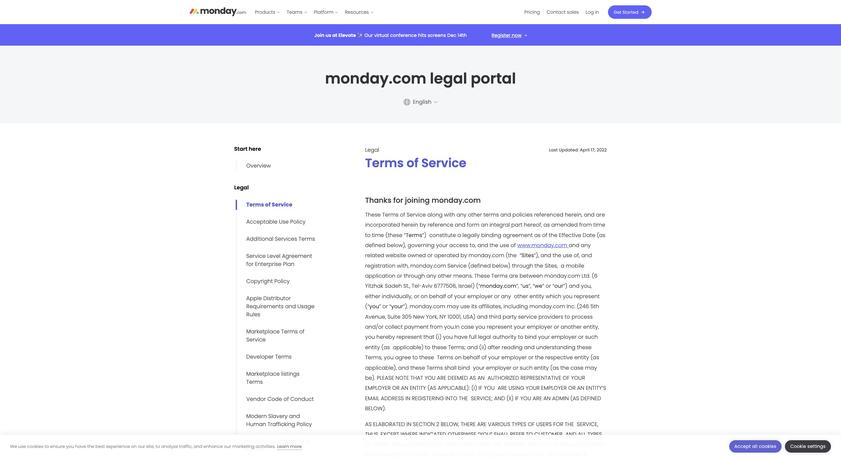 Task type: locate. For each thing, give the bounding box(es) containing it.
in
[[455, 323, 460, 331]]

you inside as elaborated in section 2 below, there are various types of users for the  service, thus, except where indicated otherwise "you" shall refer to customer  and all types of users. you acknowledge that these terms are binding, and you  affirm and signify your consent to these terms, by either: (i) clicking on a button  or checkin
[[392, 441, 403, 449]]

your down (ii)
[[473, 364, 485, 372]]

legal
[[365, 146, 380, 154], [234, 184, 249, 192]]

these inside ""), and the use of, and registration with, monday.com service (defined below) through the sites,  a mobile application or through any other means. these terms are between monday.com ltd."
[[475, 272, 490, 280]]

on right 'experience'
[[131, 443, 137, 450]]

employer
[[468, 293, 493, 300], [527, 323, 553, 331], [552, 334, 577, 341], [502, 354, 527, 362], [487, 364, 512, 372]]

are
[[597, 211, 606, 219], [510, 272, 519, 280]]

policy right use at the top of page
[[290, 218, 306, 226]]

terms inside ""), and the use of, and registration with, monday.com service (defined below) through the sites,  a mobile application or through any other means. these terms are between monday.com ltd."
[[492, 272, 508, 280]]

your inside ")  constitute a legally binding agreement as of the effective date (as defined below), governing your access to, and the use of
[[436, 242, 448, 249]]

slavery
[[269, 413, 288, 420]]

service inside 'these terms of service along with any other terms and policies referenced herein, and are incorporated herein by reference and form an integral part hereof, as amended from time to time (these "'
[[407, 211, 426, 219]]

authority
[[493, 334, 517, 341]]

and inside and any related website owned or operated by monday.com (the  "
[[569, 242, 580, 249]]

1 horizontal spatial legal
[[365, 146, 380, 154]]

",
[[517, 282, 520, 290], [529, 282, 532, 290]]

1 vertical spatial are
[[510, 272, 519, 280]]

register now
[[492, 32, 522, 38]]

dec
[[448, 32, 457, 38]]

along
[[428, 211, 443, 219]]

otherwise
[[448, 431, 477, 439]]

0 vertical spatial these
[[365, 211, 381, 219]]

2 horizontal spatial our
[[555, 282, 564, 290]]

2 vertical spatial of
[[365, 441, 372, 449]]

cookies right we
[[27, 443, 43, 450]]

1 horizontal spatial to
[[526, 431, 533, 439]]

thus,
[[365, 431, 379, 439]]

0 horizontal spatial us
[[326, 32, 332, 38]]

0 vertical spatial by
[[420, 221, 427, 229]]

0 vertical spatial on
[[421, 293, 428, 300]]

these
[[365, 211, 381, 219], [475, 272, 490, 280]]

1 horizontal spatial from
[[580, 221, 592, 229]]

on inside dialog
[[131, 443, 137, 450]]

0 vertical spatial (i)
[[472, 385, 478, 392]]

monday.com inside and any related website owned or operated by monday.com (the  "
[[469, 252, 505, 260]]

0 vertical spatial that
[[411, 374, 424, 382]]

to inside monday.com may use its affiliates, including monday.com inc. (246 5th avenue, suite 305 new york, ny 10001, usa) and third party service providers to process and/or collect payment from you.
[[565, 313, 571, 321]]

and up the trafficking
[[289, 413, 300, 420]]

policy up distributor
[[275, 277, 290, 285]]

(defined
[[469, 262, 491, 270]]

you,
[[582, 282, 592, 290]]

pricing link
[[522, 7, 544, 17]]

marketplace inside marketplace listings terms
[[247, 370, 280, 378]]

", up including
[[517, 282, 520, 290]]

us down between
[[523, 282, 529, 290]]

the inside dialog
[[87, 443, 94, 450]]

0 vertical spatial you
[[425, 374, 436, 382]]

ltd.
[[582, 272, 591, 280]]

developer terms link
[[236, 352, 295, 362]]

0 vertical spatial for
[[394, 195, 404, 206]]

marketplace for marketplace listings terms
[[247, 370, 280, 378]]

you
[[563, 293, 573, 300], [370, 303, 379, 311], [476, 323, 486, 331], [365, 334, 375, 341], [443, 334, 453, 341], [384, 354, 394, 362], [66, 443, 74, 450]]

employer down "another" on the bottom of page
[[552, 334, 577, 341]]

and right "),
[[541, 252, 552, 260]]

1 vertical spatial in
[[407, 421, 412, 428]]

any
[[457, 211, 467, 219], [581, 242, 591, 249], [427, 272, 437, 280]]

0 horizontal spatial may
[[447, 303, 459, 311]]

such up representative
[[520, 364, 533, 372]]

below).
[[365, 405, 386, 413]]

another
[[561, 323, 582, 331]]

1 horizontal spatial case
[[571, 364, 584, 372]]

service inside service level agreement for enterprise plan
[[247, 252, 266, 260]]

st.,
[[404, 282, 411, 290]]

your up defined
[[572, 374, 586, 382]]

or up address
[[393, 385, 400, 392]]

list
[[252, 0, 377, 24]]

2 horizontal spatial on
[[455, 354, 462, 362]]

means.
[[454, 272, 473, 280]]

and right the herein,
[[584, 211, 595, 219]]

have inside dialog
[[75, 443, 86, 450]]

use inside dialog
[[18, 443, 26, 450]]

the left best
[[87, 443, 94, 450]]

0 vertical spatial such
[[586, 334, 598, 341]]

and left the usage
[[285, 303, 296, 310]]

users.
[[374, 441, 390, 449]]

0 horizontal spatial as
[[535, 231, 541, 239]]

monday.com inside the monday.com reporting hotline
[[247, 438, 283, 445]]

are right the herein,
[[597, 211, 606, 219]]

main element
[[252, 0, 652, 24]]

" inside 'these terms of service along with any other terms and policies referenced herein, and are incorporated herein by reference and form an integral part hereof, as amended from time to time (these "'
[[404, 231, 406, 239]]

developer terms
[[247, 353, 292, 361]]

for left enterprise
[[247, 260, 254, 268]]

" inside and any related website owned or operated by monday.com (the  "
[[520, 252, 522, 260]]

1 horizontal spatial any
[[457, 211, 467, 219]]

to right agree
[[413, 354, 418, 362]]

traffic,
[[179, 443, 193, 450]]

1 horizontal spatial as
[[544, 221, 550, 229]]

have inside in case you represent your employer or another entity, you hereby represent that (i) you have full legal authority to bind your employer or such entity (as  applicable) to these terms; and (ii) after reading and understanding these terms, you agree to these  terms on behalf of your employer or the respective entity (as applicable), and these terms shall bind  your employer or such entity (as the case may be). please note that you are deemed as an  authorized representative of your employer or an entity (as applicable): (i) if you  are using your employer or an entity's email address in registering into the  service; and (ii) if you are an admin (as defined below).
[[455, 334, 468, 341]]

of left 'users'
[[528, 421, 535, 428]]

1 horizontal spatial that
[[445, 441, 458, 449]]

of inside marketplace terms of service
[[300, 328, 305, 336]]

address
[[381, 395, 404, 403]]

our inside 'monday.com legal portal' main content
[[555, 282, 564, 290]]

overview
[[247, 162, 271, 170]]

to down that
[[425, 344, 431, 351]]

these up incorporated
[[365, 211, 381, 219]]

and
[[501, 211, 511, 219], [584, 211, 595, 219], [455, 221, 466, 229], [478, 242, 489, 249], [569, 242, 580, 249], [541, 252, 552, 260], [582, 252, 593, 260], [569, 282, 580, 290], [285, 303, 296, 310], [477, 313, 488, 321], [468, 344, 478, 351], [524, 344, 535, 351], [399, 364, 409, 372], [289, 413, 300, 420], [194, 443, 202, 450]]

and right of,
[[582, 252, 593, 260]]

york,
[[426, 313, 438, 321]]

1 horizontal spatial through
[[512, 262, 534, 270]]

may up 10001,
[[447, 303, 459, 311]]

other up 6777506,
[[438, 272, 452, 280]]

1 vertical spatial (as
[[591, 354, 600, 362]]

a
[[458, 231, 461, 239], [561, 262, 565, 270]]

"),
[[535, 252, 540, 260]]

or down tel-
[[414, 293, 420, 300]]

(as up entity's
[[591, 354, 600, 362]]

vendor code of conduct
[[247, 395, 316, 403]]

1 horizontal spatial ",
[[529, 282, 532, 290]]

by right herein
[[420, 221, 427, 229]]

employer up bind
[[527, 323, 553, 331]]

(" inside ") and you, either individually, or on behalf of your employer or any  other entity which you represent ("
[[365, 303, 370, 311]]

english button
[[400, 96, 442, 108]]

0 horizontal spatial (as
[[428, 385, 437, 392]]

behalf down 6777506,
[[429, 293, 446, 300]]

for inside service level agreement for enterprise plan
[[247, 260, 254, 268]]

0 vertical spatial have
[[455, 334, 468, 341]]

any inside 'these terms of service along with any other terms and policies referenced herein, and are incorporated herein by reference and form an integral part hereof, as amended from time to time (these "'
[[457, 211, 467, 219]]

1 horizontal spatial behalf
[[463, 354, 480, 362]]

or down "another" on the bottom of page
[[579, 334, 584, 341]]

0 vertical spatial (as
[[428, 385, 437, 392]]

1 horizontal spatial ("
[[477, 282, 481, 290]]

other inside ") and you, either individually, or on behalf of your employer or any  other entity which you represent ("
[[514, 293, 528, 300]]

service,
[[577, 421, 599, 428]]

these down entity,
[[577, 344, 592, 351]]

"
[[543, 282, 545, 290], [379, 303, 381, 311]]

your inside as elaborated in section 2 below, there are various types of users for the  service, thus, except where indicated otherwise "you" shall refer to customer  and all types of users. you acknowledge that these terms are binding, and you  affirm and signify your consent to these terms, by either: (i) clicking on a button  or checkin
[[365, 451, 379, 458]]

(as right admin
[[571, 395, 580, 403]]

1 vertical spatial for
[[247, 260, 254, 268]]

english
[[413, 98, 432, 106]]

0 horizontal spatial behalf
[[429, 293, 446, 300]]

www.monday.com link
[[518, 242, 569, 249]]

our right enhance
[[224, 443, 231, 450]]

0 horizontal spatial other
[[438, 272, 452, 280]]

as right deemed
[[470, 374, 476, 382]]

by inside 'these terms of service along with any other terms and policies referenced herein, and are incorporated herein by reference and form an integral part hereof, as amended from time to time (these "'
[[420, 221, 427, 229]]

joining
[[405, 195, 430, 206]]

0 horizontal spatial your
[[365, 451, 379, 458]]

1 vertical spatial your
[[526, 385, 540, 392]]

other inside 'these terms of service along with any other terms and policies referenced herein, and are incorporated herein by reference and form an integral part hereof, as amended from time to time (these "'
[[468, 211, 482, 219]]

integral
[[490, 221, 510, 229]]

through up tel-
[[404, 272, 425, 280]]

from up the (i)
[[430, 323, 443, 331]]

behalf down (ii)
[[463, 354, 480, 362]]

and inside in case you represent your employer or another entity, you hereby represent that (i) you have full legal authority to bind your employer or such entity (as  applicable) to these terms; and (ii) after reading and understanding these terms, you agree to these  terms on behalf of your employer or the respective entity (as applicable), and these terms shall bind  your employer or such entity (as the case may be). please note that you are deemed as an  authorized representative of your employer or an entity (as applicable): (i) if you  are using your employer or an entity's email address in registering into the  service; and (ii) if you are an admin (as defined below).
[[495, 395, 506, 403]]

from up date
[[580, 221, 592, 229]]

constitute
[[430, 231, 456, 239]]

types up signify
[[588, 431, 603, 439]]

please
[[377, 374, 394, 382]]

marketplace listings terms link
[[236, 369, 320, 387]]

1 vertical spatial as
[[365, 421, 372, 428]]

use
[[500, 242, 510, 249], [563, 252, 573, 260], [461, 303, 470, 311], [18, 443, 26, 450]]

use inside ")  constitute a legally binding agreement as of the effective date (as defined below), governing your access to, and the use of
[[500, 242, 510, 249]]

1 vertical spatial of
[[528, 421, 535, 428]]

"
[[404, 231, 406, 239], [520, 252, 522, 260], [521, 282, 523, 290], [533, 282, 535, 290], [553, 282, 555, 290], [390, 303, 392, 311]]

1 vertical spatial these
[[415, 451, 430, 458]]

employer inside ") and you, either individually, or on behalf of your employer or any  other entity which you represent ("
[[468, 293, 493, 300]]

to left bind
[[518, 334, 524, 341]]

and right the to,
[[478, 242, 489, 249]]

your down the israel)
[[455, 293, 466, 300]]

0 horizontal spatial that
[[411, 374, 424, 382]]

through down sites
[[512, 262, 534, 270]]

your down the after
[[489, 354, 500, 362]]

as inside 'these terms of service along with any other terms and policies referenced herein, and are incorporated herein by reference and form an integral part hereof, as amended from time to time (these "'
[[544, 221, 550, 229]]

employer up authorized
[[487, 364, 512, 372]]

any down date
[[581, 242, 591, 249]]

2 vertical spatial on
[[131, 443, 137, 450]]

0 horizontal spatial to
[[407, 451, 414, 458]]

or up admin
[[569, 385, 576, 392]]

full
[[470, 334, 477, 341]]

these down acknowledge
[[415, 451, 430, 458]]

listings
[[281, 370, 300, 378]]

us
[[326, 32, 332, 38], [523, 282, 529, 290]]

entity right respective
[[575, 354, 590, 362]]

0 horizontal spatial terms of service
[[247, 201, 293, 209]]

(" right the israel)
[[477, 282, 481, 290]]

0 vertical spatial in
[[406, 395, 411, 403]]

2 marketplace from the top
[[247, 370, 280, 378]]

we
[[535, 282, 543, 290]]

you inside ") and you, either individually, or on behalf of your employer or any  other entity which you represent ("
[[563, 293, 573, 300]]

if
[[479, 385, 483, 392], [515, 395, 519, 403]]

policy up reporting
[[297, 421, 312, 428]]

these down agree
[[411, 364, 426, 372]]

copyright policy
[[247, 277, 290, 285]]

these up either:
[[459, 441, 474, 449]]

website
[[386, 252, 407, 260]]

marketplace inside marketplace terms of service
[[247, 328, 280, 336]]

1 vertical spatial any
[[581, 242, 591, 249]]

and right traffic,
[[194, 443, 202, 450]]

of inside 'these terms of service along with any other terms and policies referenced herein, and are incorporated herein by reference and form an integral part hereof, as amended from time to time (these "'
[[400, 211, 406, 219]]

a inside ")  constitute a legally binding agreement as of the effective date (as defined below), governing your access to, and the use of
[[458, 231, 461, 239]]

accept all cookies
[[735, 444, 777, 450]]

1 horizontal spatial "
[[543, 282, 545, 290]]

1 horizontal spatial or
[[547, 451, 554, 458]]

0 vertical spatial through
[[512, 262, 534, 270]]

0 horizontal spatial time
[[372, 231, 384, 239]]

1 horizontal spatial such
[[586, 334, 598, 341]]

0 horizontal spatial these
[[411, 364, 426, 372]]

1 horizontal spatial as
[[470, 374, 476, 382]]

of inside "link"
[[284, 395, 289, 403]]

that up 'by'
[[445, 441, 458, 449]]

teams
[[287, 9, 303, 15]]

1 horizontal spatial other
[[468, 211, 482, 219]]

0 vertical spatial case
[[461, 323, 474, 331]]

1 vertical spatial us
[[523, 282, 529, 290]]

legal
[[430, 68, 468, 89], [479, 334, 492, 341]]

0 horizontal spatial you
[[392, 441, 403, 449]]

and inside 'modern slavery and human trafficking policy'
[[289, 413, 300, 420]]

yitzhak
[[365, 282, 384, 290]]

have
[[455, 334, 468, 341], [75, 443, 86, 450]]

types up refer at the bottom of the page
[[512, 421, 527, 428]]

of inside in case you represent your employer or another entity, you hereby represent that (i) you have full legal authority to bind your employer or such entity (as  applicable) to these terms; and (ii) after reading and understanding these terms, you agree to these  terms on behalf of your employer or the respective entity (as applicable), and these terms shall bind  your employer or such entity (as the case may be). please note that you are deemed as an  authorized representative of your employer or an entity (as applicable): (i) if you  are using your employer or an entity's email address in registering into the  service; and (ii) if you are an admin (as defined below).
[[563, 374, 570, 382]]

0 horizontal spatial "
[[379, 303, 381, 311]]

our up which
[[555, 282, 564, 290]]

apple distributor requirements and usage rules link
[[236, 294, 320, 320]]

by inside and any related website owned or operated by monday.com (the  "
[[461, 252, 468, 260]]

use left of,
[[563, 252, 573, 260]]

represent down you,
[[575, 293, 600, 300]]

1 vertical spatial time
[[372, 231, 384, 239]]

as down referenced
[[544, 221, 550, 229]]

"), and the use of, and registration with, monday.com service (defined below) through the sites,  a mobile application or through any other means. these terms are between monday.com ltd.
[[365, 252, 593, 280]]

1 vertical spatial by
[[461, 252, 468, 260]]

individually,
[[382, 293, 413, 300]]

marketplace down rules
[[247, 328, 280, 336]]

1 vertical spatial may
[[586, 364, 598, 372]]

may inside monday.com may use its affiliates, including monday.com inc. (246 5th avenue, suite 305 new york, ny 10001, usa) and third party service providers to process and/or collect payment from you.
[[447, 303, 459, 311]]

0 horizontal spatial are
[[510, 272, 519, 280]]

2 vertical spatial any
[[427, 272, 437, 280]]

(i)
[[436, 334, 442, 341]]

" up avenue,
[[379, 303, 381, 311]]

note
[[396, 374, 409, 382]]

0 horizontal spatial such
[[520, 364, 533, 372]]

represent up applicable)
[[397, 334, 422, 341]]

terms,
[[432, 451, 449, 458]]

0 vertical spatial represent
[[575, 293, 600, 300]]

entity down we
[[530, 293, 545, 300]]

1 vertical spatial from
[[430, 323, 443, 331]]

2 vertical spatial policy
[[297, 421, 312, 428]]

any inside ""), and the use of, and registration with, monday.com service (defined below) through the sites,  a mobile application or through any other means. these terms are between monday.com ltd."
[[427, 272, 437, 280]]

").
[[403, 303, 409, 311]]

2 vertical spatial you
[[392, 441, 403, 449]]

0 vertical spatial "
[[543, 282, 545, 290]]

use inside monday.com may use its affiliates, including monday.com inc. (246 5th avenue, suite 305 new york, ny 10001, usa) and third party service providers to process and/or collect payment from you.
[[461, 303, 470, 311]]

represent down third
[[487, 323, 513, 331]]

an up defined
[[578, 385, 585, 392]]

1 horizontal spatial us
[[523, 282, 529, 290]]

in up where
[[407, 421, 412, 428]]

cookies right all
[[760, 444, 777, 450]]

time up date
[[594, 221, 606, 229]]

on down aviv
[[421, 293, 428, 300]]

1 vertical spatial (i)
[[477, 451, 482, 458]]

various
[[488, 421, 511, 428]]

cookies for use
[[27, 443, 43, 450]]

your down users.
[[365, 451, 379, 458]]

for left "joining"
[[394, 195, 404, 206]]

or inside and any related website owned or operated by monday.com (the  "
[[428, 252, 433, 260]]

of inside ") and you, either individually, or on behalf of your employer or any  other entity which you represent ("
[[448, 293, 453, 300]]

10001,
[[448, 313, 462, 321]]

providers
[[539, 313, 564, 321]]

represent inside ") and you, either individually, or on behalf of your employer or any  other entity which you represent ("
[[575, 293, 600, 300]]

("
[[477, 282, 481, 290], [365, 303, 370, 311]]

consent
[[381, 451, 405, 458]]

2 ", from the left
[[529, 282, 532, 290]]

(i) inside in case you represent your employer or another entity, you hereby represent that (i) you have full legal authority to bind your employer or such entity (as  applicable) to these terms; and (ii) after reading and understanding these terms, you agree to these  terms on behalf of your employer or the respective entity (as applicable), and these terms shall bind  your employer or such entity (as the case may be). please note that you are deemed as an  authorized representative of your employer or an entity (as applicable): (i) if you  are using your employer or an entity's email address in registering into the  service; and (ii) if you are an admin (as defined below).
[[472, 385, 478, 392]]

you down ")
[[563, 293, 573, 300]]

1 vertical spatial on
[[455, 354, 462, 362]]

and right binding,
[[528, 441, 539, 449]]

with
[[445, 211, 455, 219]]

these
[[432, 344, 447, 351], [577, 344, 592, 351], [411, 364, 426, 372]]

1 horizontal spatial represent
[[487, 323, 513, 331]]

employer up admin
[[542, 385, 567, 392]]

0 horizontal spatial an
[[401, 385, 409, 392]]

or right owned in the bottom of the page
[[428, 252, 433, 260]]

are up (" monday.com ", " us ", " we " or " our
[[510, 272, 519, 280]]

your inside ") and you, either individually, or on behalf of your employer or any  other entity which you represent ("
[[455, 293, 466, 300]]

are down shall
[[437, 374, 447, 382]]

1 vertical spatial other
[[438, 272, 452, 280]]

copyright
[[247, 277, 273, 285]]

or up suite
[[383, 303, 388, 311]]

1 ", from the left
[[517, 282, 520, 290]]

0 vertical spatial policy
[[290, 218, 306, 226]]

1 horizontal spatial our
[[224, 443, 231, 450]]

", left we
[[529, 282, 532, 290]]

cookies inside button
[[760, 444, 777, 450]]

employer up its
[[468, 293, 493, 300]]

cookie settings
[[791, 444, 826, 450]]

dialog
[[0, 435, 842, 458]]

your
[[572, 374, 586, 382], [526, 385, 540, 392], [365, 451, 379, 458]]

1 marketplace from the top
[[247, 328, 280, 336]]

for
[[554, 421, 564, 428]]

0 vertical spatial of
[[563, 374, 570, 382]]

2 vertical spatial your
[[365, 451, 379, 458]]

below),
[[387, 242, 407, 249]]

and up integral
[[501, 211, 511, 219]]

settings
[[808, 444, 826, 450]]

our left site,
[[138, 443, 145, 450]]

if up the service;
[[479, 385, 483, 392]]

applicable)
[[393, 344, 424, 351]]

2 vertical spatial other
[[514, 293, 528, 300]]

behalf inside in case you represent your employer or another entity, you hereby represent that (i) you have full legal authority to bind your employer or such entity (as  applicable) to these terms; and (ii) after reading and understanding these terms, you agree to these  terms on behalf of your employer or the respective entity (as applicable), and these terms shall bind  your employer or such entity (as the case may be). please note that you are deemed as an  authorized representative of your employer or an entity (as applicable): (i) if you  are using your employer or an entity's email address in registering into the  service; and (ii) if you are an admin (as defined below).
[[463, 354, 480, 362]]

0 horizontal spatial ",
[[517, 282, 520, 290]]

as down hereof, at right
[[535, 231, 541, 239]]

or up authorized
[[513, 364, 519, 372]]

service
[[422, 155, 467, 172], [272, 201, 293, 209], [407, 211, 426, 219], [247, 252, 266, 260], [448, 262, 467, 270], [247, 336, 266, 344]]

0 horizontal spatial from
[[430, 323, 443, 331]]

of
[[563, 374, 570, 382], [528, 421, 535, 428], [365, 441, 372, 449]]

these inside 'these terms of service along with any other terms and policies referenced herein, and are incorporated herein by reference and form an integral part hereof, as amended from time to time (these "'
[[365, 211, 381, 219]]

www.monday.com
[[518, 242, 569, 249]]

platform link
[[311, 7, 342, 17]]

and left third
[[477, 313, 488, 321]]

you right the (i)
[[443, 334, 453, 341]]

as inside ")  constitute a legally binding agreement as of the effective date (as defined below), governing your access to, and the use of
[[535, 231, 541, 239]]

0 horizontal spatial our
[[138, 443, 145, 450]]

0 vertical spatial other
[[468, 211, 482, 219]]

cookies for all
[[760, 444, 777, 450]]

marketplace down developer terms link
[[247, 370, 280, 378]]

entity up terms,
[[365, 344, 380, 351]]

0 horizontal spatial as
[[365, 421, 372, 428]]

0 horizontal spatial have
[[75, 443, 86, 450]]

from inside monday.com may use its affiliates, including monday.com inc. (246 5th avenue, suite 305 new york, ny 10001, usa) and third party service providers to process and/or collect payment from you.
[[430, 323, 443, 331]]



Task type: vqa. For each thing, say whether or not it's contained in the screenshot.
projects in THE ENHANCE PROJECT PLANS WITH A LIVE, EMBEDDED MIRO BOARD WHICH YOU CAN EDIT AND UPDATE DIRECTLY FROM THE MONDAY.COM SPACE. BRING AN ADDITIONAL LEVEL OF CREATIVITY TO YOUR PROJECTS AND TASKS WITH MIRO TEMPLATES, DIAGRAMS, PRESENTATIONS, STICKY NOTES, PLANNING AND BRAINSTORMING TOOLS.
no



Task type: describe. For each thing, give the bounding box(es) containing it.
binding
[[482, 231, 502, 239]]

services
[[275, 235, 297, 243]]

representative
[[521, 374, 562, 382]]

access
[[450, 242, 469, 249]]

from inside 'these terms of service along with any other terms and policies referenced herein, and are incorporated herein by reference and form an integral part hereof, as amended from time to time (these "'
[[580, 221, 592, 229]]

either:
[[458, 451, 475, 458]]

you right ensure
[[66, 443, 74, 450]]

or down bind
[[529, 354, 534, 362]]

2 horizontal spatial you
[[521, 395, 532, 403]]

1 horizontal spatial of
[[528, 421, 535, 428]]

1 horizontal spatial these
[[432, 344, 447, 351]]

resources link
[[342, 7, 377, 17]]

now
[[512, 32, 522, 38]]

1 horizontal spatial you
[[425, 374, 436, 382]]

or inside as elaborated in section 2 below, there are various types of users for the  service, thus, except where indicated otherwise "you" shall refer to customer  and all types of users. you acknowledge that these terms are binding, and you  affirm and signify your consent to these terms, by either: (i) clicking on a button  or checkin
[[547, 451, 554, 458]]

0 horizontal spatial through
[[404, 272, 425, 280]]

our
[[365, 32, 373, 38]]

the down respective
[[561, 364, 570, 372]]

0 vertical spatial time
[[594, 221, 606, 229]]

the up www.monday.com
[[549, 231, 558, 239]]

log in link
[[583, 7, 603, 17]]

entity,
[[584, 323, 599, 331]]

service;
[[471, 395, 493, 403]]

in inside as elaborated in section 2 below, there are various types of users for the  service, thus, except where indicated otherwise "you" shall refer to customer  and all types of users. you acknowledge that these terms are binding, and you  affirm and signify your consent to these terms, by either: (i) clicking on a button  or checkin
[[407, 421, 412, 428]]

and inside apple distributor requirements and usage rules
[[285, 303, 296, 310]]

started
[[623, 9, 639, 15]]

israel)
[[459, 282, 475, 290]]

1 horizontal spatial if
[[515, 395, 519, 403]]

marketplace for marketplace terms of service
[[247, 328, 280, 336]]

0 horizontal spatial if
[[479, 385, 483, 392]]

a inside ""), and the use of, and registration with, monday.com service (defined below) through the sites,  a mobile application or through any other means. these terms are between monday.com ltd."
[[561, 262, 565, 270]]

deemed
[[448, 374, 468, 382]]

service inside ""), and the use of, and registration with, monday.com service (defined below) through the sites,  a mobile application or through any other means. these terms are between monday.com ltd."
[[448, 262, 467, 270]]

or up affiliates,
[[495, 293, 500, 300]]

policy inside 'modern slavery and human trafficking policy'
[[297, 421, 312, 428]]

terms
[[476, 441, 492, 449]]

entity inside ") and you, either individually, or on behalf of your employer or any  other entity which you represent ("
[[530, 293, 545, 300]]

your down individually,
[[392, 303, 403, 311]]

shall
[[445, 364, 457, 372]]

you up avenue,
[[370, 303, 379, 311]]

list containing products
[[252, 0, 377, 24]]

terms,
[[365, 354, 383, 362]]

requirements
[[247, 303, 284, 310]]

monday.com reporting hotline link
[[236, 437, 320, 455]]

are down authorized
[[498, 385, 508, 392]]

on inside in case you represent your employer or another entity, you hereby represent that (i) you have full legal authority to bind your employer or such entity (as  applicable) to these terms; and (ii) after reading and understanding these terms, you agree to these  terms on behalf of your employer or the respective entity (as applicable), and these terms shall bind  your employer or such entity (as the case may be). please note that you are deemed as an  authorized representative of your employer or an entity (as applicable): (i) if you  are using your employer or an entity's email address in registering into the  service; and (ii) if you are an admin (as defined below).
[[455, 354, 462, 362]]

2 horizontal spatial or
[[569, 385, 576, 392]]

last updated:  april 17, 2022
[[549, 147, 607, 153]]

marketplace listings terms
[[247, 370, 300, 386]]

our for on
[[138, 443, 145, 450]]

and left all
[[566, 431, 577, 439]]

or down providers
[[554, 323, 560, 331]]

you.
[[445, 323, 455, 331]]

"you"
[[478, 431, 493, 439]]

ny
[[440, 313, 447, 321]]

you up full
[[476, 323, 486, 331]]

distributor
[[264, 295, 291, 302]]

are inside ""), and the use of, and registration with, monday.com service (defined below) through the sites,  a mobile application or through any other means. these terms are between monday.com ltd."
[[510, 272, 519, 280]]

17,
[[591, 147, 596, 153]]

products link
[[252, 7, 284, 17]]

conduct
[[291, 395, 314, 403]]

0 vertical spatial legal
[[365, 146, 380, 154]]

you up applicable),
[[384, 354, 394, 362]]

effective
[[559, 231, 582, 239]]

contact
[[547, 9, 566, 15]]

1 vertical spatial case
[[571, 364, 584, 372]]

2 horizontal spatial these
[[577, 344, 592, 351]]

you down 'and/or'
[[365, 334, 375, 341]]

2 horizontal spatial an
[[578, 385, 585, 392]]

to left ensure
[[45, 443, 49, 450]]

acknowledge
[[404, 441, 444, 449]]

governing
[[408, 242, 435, 249]]

on
[[509, 451, 517, 458]]

0 horizontal spatial legal
[[234, 184, 249, 192]]

and left form
[[455, 221, 466, 229]]

trafficking
[[268, 421, 295, 428]]

and any related website owned or operated by monday.com (the  "
[[365, 242, 591, 260]]

use
[[279, 218, 289, 226]]

to right site,
[[156, 443, 160, 450]]

2 vertical spatial represent
[[397, 334, 422, 341]]

terms inside marketplace terms of service
[[281, 328, 298, 336]]

applicable),
[[365, 364, 397, 372]]

binding,
[[504, 441, 526, 449]]

form
[[467, 221, 480, 229]]

developer
[[247, 353, 274, 361]]

your right bind
[[539, 334, 550, 341]]

2 vertical spatial (as
[[551, 364, 559, 372]]

marketing
[[233, 443, 255, 450]]

terms
[[484, 211, 499, 219]]

1 horizontal spatial (as
[[571, 395, 580, 403]]

that inside in case you represent your employer or another entity, you hereby represent that (i) you have full legal authority to bind your employer or such entity (as  applicable) to these terms; and (ii) after reading and understanding these terms, you agree to these  terms on behalf of your employer or the respective entity (as applicable), and these terms shall bind  your employer or such entity (as the case may be). please note that you are deemed as an  authorized representative of your employer or an entity (as applicable): (i) if you  are using your employer or an entity's email address in registering into the  service; and (ii) if you are an admin (as defined below).
[[411, 374, 424, 382]]

legal inside in case you represent your employer or another entity, you hereby represent that (i) you have full legal authority to bind your employer or such entity (as  applicable) to these terms; and (ii) after reading and understanding these terms, you agree to these  terms on behalf of your employer or the respective entity (as applicable), and these terms shall bind  your employer or such entity (as the case may be). please note that you are deemed as an  authorized representative of your employer or an entity (as applicable): (i) if you  are using your employer or an entity's email address in registering into the  service; and (ii) if you are an admin (as defined below).
[[479, 334, 492, 341]]

1 vertical spatial policy
[[275, 277, 290, 285]]

human
[[247, 421, 266, 428]]

and inside ") and you, either individually, or on behalf of your employer or any  other entity which you represent ("
[[569, 282, 580, 290]]

1 vertical spatial such
[[520, 364, 533, 372]]

acceptable use policy
[[247, 218, 306, 226]]

1 horizontal spatial an
[[544, 395, 551, 403]]

part
[[512, 221, 523, 229]]

learn more link
[[277, 443, 302, 450]]

(as inside ")  constitute a legally binding agreement as of the effective date (as defined below), governing your access to, and the use of
[[597, 231, 606, 239]]

enhance
[[204, 443, 223, 450]]

in inside in case you represent your employer or another entity, you hereby represent that (i) you have full legal authority to bind your employer or such entity (as  applicable) to these terms; and (ii) after reading and understanding these terms, you agree to these  terms on behalf of your employer or the respective entity (as applicable), and these terms shall bind  your employer or such entity (as the case may be). please note that you are deemed as an  authorized representative of your employer or an entity (as applicable): (i) if you  are using your employer or an entity's email address in registering into the  service; and (ii) if you are an admin (as defined below).
[[406, 395, 411, 403]]

may inside in case you represent your employer or another entity, you hereby represent that (i) you have full legal authority to bind your employer or such entity (as  applicable) to these terms; and (ii) after reading and understanding these terms, you agree to these  terms on behalf of your employer or the respective entity (as applicable), and these terms shall bind  your employer or such entity (as the case may be). please note that you are deemed as an  authorized representative of your employer or an entity (as applicable): (i) if you  are using your employer or an entity's email address in registering into the  service; and (ii) if you are an admin (as defined below).
[[586, 364, 598, 372]]

or inside ""), and the use of, and registration with, monday.com service (defined below) through the sites,  a mobile application or through any other means. these terms are between monday.com ltd."
[[397, 272, 403, 280]]

1 vertical spatial to
[[407, 451, 414, 458]]

monday.com may use its affiliates, including monday.com inc. (246 5th avenue, suite 305 new york, ny 10001, usa) and third party service providers to process and/or collect payment from you.
[[365, 303, 600, 331]]

get started button
[[608, 5, 652, 19]]

updated:
[[559, 147, 579, 153]]

modern slavery and human trafficking policy
[[247, 413, 312, 428]]

and down full
[[468, 344, 478, 351]]

service level agreement for enterprise plan
[[247, 252, 313, 268]]

0 vertical spatial ("
[[477, 282, 481, 290]]

analyze
[[161, 443, 178, 450]]

process
[[572, 313, 593, 321]]

section
[[413, 421, 435, 428]]

sites
[[522, 252, 535, 260]]

us inside 'monday.com legal portal' main content
[[523, 282, 529, 290]]

1 employer from the left
[[365, 385, 391, 392]]

use inside ""), and the use of, and registration with, monday.com service (defined below) through the sites,  a mobile application or through any other means. these terms are between monday.com ltd."
[[563, 252, 573, 260]]

0 vertical spatial to
[[526, 431, 533, 439]]

herein,
[[565, 211, 583, 219]]

affiliates,
[[479, 303, 502, 311]]

14th
[[458, 32, 467, 38]]

service
[[519, 313, 537, 321]]

as inside in case you represent your employer or another entity, you hereby represent that (i) you have full legal authority to bind your employer or such entity (as  applicable) to these terms; and (ii) after reading and understanding these terms, you agree to these  terms on behalf of your employer or the respective entity (as applicable), and these terms shall bind  your employer or such entity (as the case may be). please note that you are deemed as an  authorized representative of your employer or an entity (as applicable): (i) if you  are using your employer or an entity's email address in registering into the  service; and (ii) if you are an admin (as defined below).
[[470, 374, 476, 382]]

the down www.monday.com link at the right of page
[[553, 252, 562, 260]]

entity up representative
[[535, 364, 549, 372]]

2 employer from the left
[[542, 385, 567, 392]]

employer down reading
[[502, 354, 527, 362]]

inc.
[[567, 303, 576, 311]]

or right we
[[546, 282, 552, 290]]

monday.com legal portal main content
[[0, 46, 842, 458]]

and down bind
[[524, 344, 535, 351]]

as inside as elaborated in section 2 below, there are various types of users for the  service, thus, except where indicated otherwise "you" shall refer to customer  and all types of users. you acknowledge that these terms are binding, and you  affirm and signify your consent to these terms, by either: (i) clicking on a button  or checkin
[[365, 421, 372, 428]]

legally
[[463, 231, 480, 239]]

other inside ""), and the use of, and registration with, monday.com service (defined below) through the sites,  a mobile application or through any other means. these terms are between monday.com ltd."
[[438, 272, 452, 280]]

(6
[[592, 272, 598, 280]]

referenced
[[535, 211, 564, 219]]

terms;
[[449, 344, 466, 351]]

hotline
[[247, 446, 265, 454]]

1 horizontal spatial types
[[588, 431, 603, 439]]

and inside ")  constitute a legally binding agreement as of the effective date (as defined below), governing your access to, and the use of
[[478, 242, 489, 249]]

elevate
[[339, 32, 356, 38]]

your down "service"
[[514, 323, 526, 331]]

2022
[[597, 147, 607, 153]]

0 vertical spatial these
[[459, 441, 474, 449]]

1 vertical spatial represent
[[487, 323, 513, 331]]

and down all
[[573, 441, 584, 449]]

0 horizontal spatial case
[[461, 323, 474, 331]]

0 vertical spatial terms of service
[[365, 155, 467, 172]]

0 horizontal spatial types
[[512, 421, 527, 428]]

admin
[[553, 395, 569, 403]]

thanks
[[365, 195, 392, 206]]

that inside as elaborated in section 2 below, there are various types of users for the  service, thus, except where indicated otherwise "you" shall refer to customer  and all types of users. you acknowledge that these terms are binding, and you  affirm and signify your consent to these terms, by either: (i) clicking on a button  or checkin
[[445, 441, 458, 449]]

of inside in case you represent your employer or another entity, you hereby represent that (i) you have full legal authority to bind your employer or such entity (as  applicable) to these terms; and (ii) after reading and understanding these terms, you agree to these  terms on behalf of your employer or the respective entity (as applicable), and these terms shall bind  your employer or such entity (as the case may be). please note that you are deemed as an  authorized representative of your employer or an entity (as applicable): (i) if you  are using your employer or an entity's email address in registering into the  service; and (ii) if you are an admin (as defined below).
[[482, 354, 487, 362]]

the down understanding
[[536, 354, 544, 362]]

agreement
[[282, 252, 313, 260]]

1 vertical spatial terms of service
[[247, 201, 293, 209]]

0 vertical spatial your
[[572, 374, 586, 382]]

conference
[[390, 32, 417, 38]]

service inside marketplace terms of service
[[247, 336, 266, 344]]

are inside 'these terms of service along with any other terms and policies referenced herein, and are incorporated herein by reference and form an integral part hereof, as amended from time to time (these "'
[[597, 211, 606, 219]]

acceptable
[[247, 218, 278, 226]]

on inside ") and you, either individually, or on behalf of your employer or any  other entity which you represent ("
[[421, 293, 428, 300]]

date
[[583, 231, 596, 239]]

dialog containing we use cookies to ensure you have the best experience on our site, to analyze traffic, and enhance our marketing activities.
[[0, 435, 842, 458]]

1 horizontal spatial your
[[526, 385, 540, 392]]

are up clicking at the bottom right
[[493, 441, 503, 449]]

marketplace terms of service
[[247, 328, 305, 344]]

behalf inside ") and you, either individually, or on behalf of your employer or any  other entity which you represent ("
[[429, 293, 446, 300]]

(ii)
[[480, 344, 487, 351]]

") and you, either individually, or on behalf of your employer or any  other entity which you represent ("
[[365, 282, 600, 311]]

to inside 'these terms of service along with any other terms and policies referenced herein, and are incorporated herein by reference and form an integral part hereof, as amended from time to time (these "'
[[365, 231, 371, 239]]

terms inside marketplace listings terms
[[247, 378, 263, 386]]

all
[[753, 444, 758, 450]]

our for "
[[555, 282, 564, 290]]

monday.com logo image
[[190, 4, 246, 18]]

policy inside 'link'
[[290, 218, 306, 226]]

and inside monday.com may use its affiliates, including monday.com inc. (246 5th avenue, suite 305 new york, ny 10001, usa) and third party service providers to process and/or collect payment from you.
[[477, 313, 488, 321]]

0 horizontal spatial or
[[393, 385, 400, 392]]

learn
[[277, 443, 289, 450]]

1 vertical spatial "
[[379, 303, 381, 311]]

resources
[[345, 9, 369, 15]]

the down binding
[[490, 242, 499, 249]]

signify
[[586, 441, 605, 449]]

terms inside 'these terms of service along with any other terms and policies referenced herein, and are incorporated herein by reference and form an integral part hereof, as amended from time to time (these "'
[[383, 211, 399, 219]]

(i) inside as elaborated in section 2 below, there are various types of users for the  service, thus, except where indicated otherwise "you" shall refer to customer  and all types of users. you acknowledge that these terms are binding, and you  affirm and signify your consent to these terms, by either: (i) clicking on a button  or checkin
[[477, 451, 482, 458]]

site,
[[146, 443, 155, 450]]

rules
[[247, 311, 261, 318]]

any inside and any related website owned or operated by monday.com (the  "
[[581, 242, 591, 249]]

(these
[[386, 231, 403, 239]]

are up "you"
[[478, 421, 487, 428]]

")
[[564, 282, 568, 290]]

understanding
[[537, 344, 576, 351]]

avenue,
[[365, 313, 386, 321]]

0 vertical spatial legal
[[430, 68, 468, 89]]

the down "),
[[535, 262, 544, 270]]

party
[[503, 313, 517, 321]]

acceptable use policy link
[[236, 217, 309, 227]]

are down representative
[[533, 395, 543, 403]]

and down agree
[[399, 364, 409, 372]]

1 horizontal spatial for
[[394, 195, 404, 206]]



